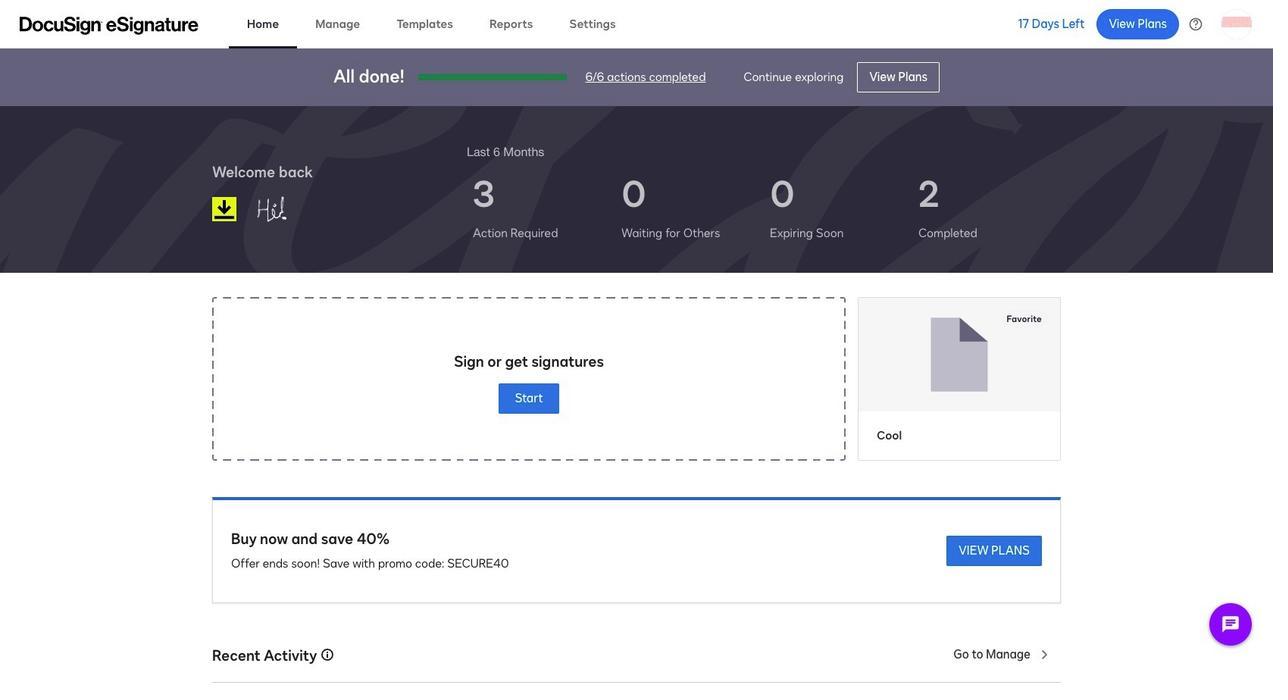 Task type: describe. For each thing, give the bounding box(es) containing it.
docusignlogo image
[[212, 197, 237, 221]]

your uploaded profile image image
[[1222, 9, 1252, 39]]

generic name image
[[249, 190, 328, 229]]

use cool image
[[859, 298, 1061, 411]]



Task type: locate. For each thing, give the bounding box(es) containing it.
list
[[467, 161, 1061, 255]]

docusign esignature image
[[20, 16, 199, 34]]

heading
[[467, 143, 545, 161]]



